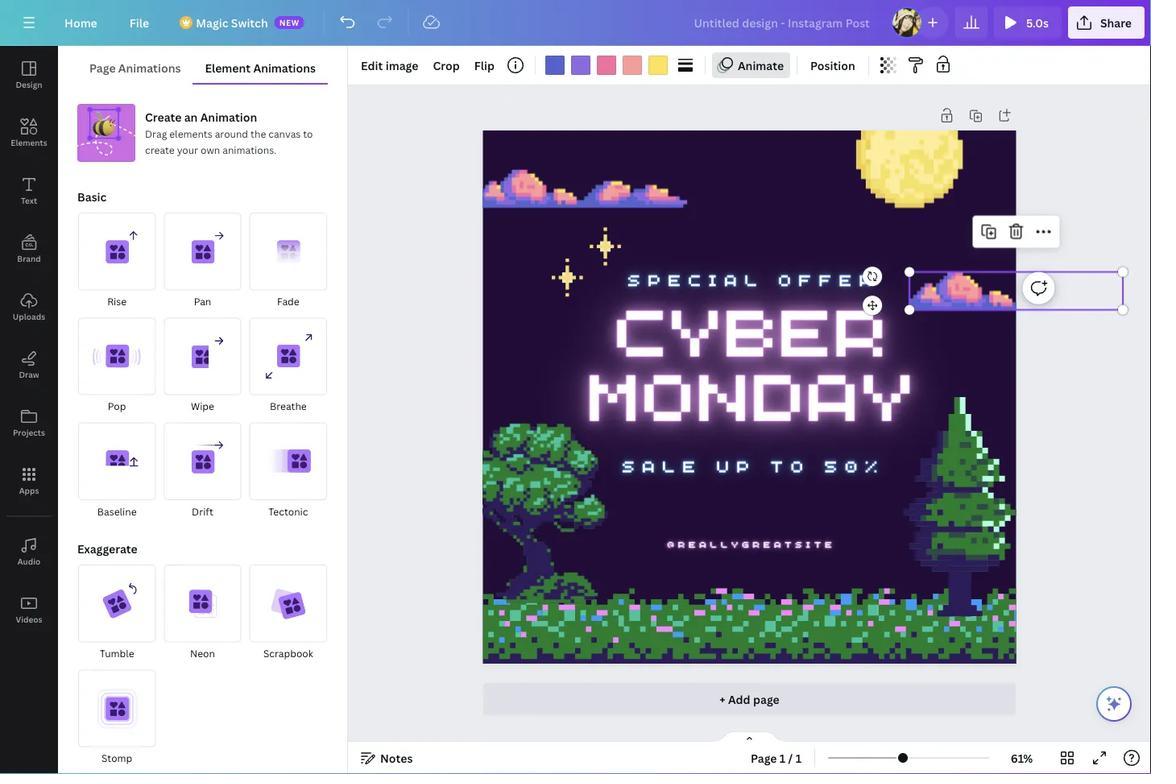 Task type: locate. For each thing, give the bounding box(es) containing it.
0 vertical spatial to
[[303, 127, 313, 140]]

fade image
[[250, 213, 327, 290]]

stomp
[[102, 752, 132, 765]]

audio button
[[0, 523, 58, 581]]

sale up to 50%
[[622, 453, 885, 477]]

0 horizontal spatial to
[[303, 127, 313, 140]]

pan
[[194, 295, 211, 308]]

audio
[[17, 556, 41, 567]]

animations.
[[223, 143, 277, 156]]

drift button
[[163, 422, 242, 521]]

#ff999a image
[[623, 56, 642, 75]]

animate
[[738, 58, 784, 73]]

to
[[303, 127, 313, 140], [770, 453, 811, 477]]

#8e68e6 image
[[571, 56, 591, 75], [571, 56, 591, 75]]

notes
[[380, 751, 413, 766]]

edit image button
[[355, 52, 425, 78]]

1 horizontal spatial page
[[751, 751, 777, 766]]

side panel tab list
[[0, 46, 58, 639]]

page for page animations
[[89, 60, 116, 75]]

create an animation drag elements around the canvas to create your own animations.
[[145, 109, 313, 156]]

color group
[[542, 52, 671, 78]]

1 left /
[[780, 751, 786, 766]]

stomp image
[[78, 670, 156, 748]]

design button
[[0, 46, 58, 104]]

animations down new
[[253, 60, 316, 75]]

pan button
[[163, 212, 242, 311]]

1 right /
[[796, 751, 802, 766]]

around
[[215, 127, 248, 140]]

neon image
[[164, 565, 242, 643]]

cyber
[[613, 273, 887, 375]]

tectonic image
[[250, 423, 327, 500]]

text
[[21, 195, 37, 206]]

#5561d3 image
[[546, 56, 565, 75], [546, 56, 565, 75]]

home
[[64, 15, 97, 30]]

page down home "link"
[[89, 60, 116, 75]]

animate button
[[712, 52, 791, 78]]

0 horizontal spatial animations
[[118, 60, 181, 75]]

animations for page animations
[[118, 60, 181, 75]]

1 vertical spatial to
[[770, 453, 811, 477]]

pop image
[[78, 318, 156, 395]]

neon
[[190, 647, 215, 660]]

special
[[628, 266, 765, 291]]

1 animations from the left
[[118, 60, 181, 75]]

up
[[716, 453, 757, 477]]

flip
[[474, 58, 495, 73]]

exaggerate
[[77, 541, 138, 557]]

crop
[[433, 58, 460, 73]]

to inside "create an animation drag elements around the canvas to create your own animations."
[[303, 127, 313, 140]]

add
[[729, 692, 751, 707]]

canvas
[[269, 127, 301, 140]]

apps button
[[0, 452, 58, 510]]

drift image
[[164, 423, 242, 500]]

fade
[[277, 295, 300, 308]]

show pages image
[[711, 731, 789, 744]]

0 vertical spatial page
[[89, 60, 116, 75]]

page
[[89, 60, 116, 75], [751, 751, 777, 766]]

wipe
[[191, 400, 214, 413]]

baseline button
[[77, 422, 157, 521]]

0 horizontal spatial page
[[89, 60, 116, 75]]

50%
[[825, 453, 885, 477]]

pop
[[108, 400, 126, 413]]

rise button
[[77, 212, 157, 311]]

apps
[[19, 485, 39, 496]]

#fb6ba2 image
[[597, 56, 617, 75], [597, 56, 617, 75]]

page animations button
[[77, 52, 193, 83]]

scrapbook
[[263, 647, 313, 660]]

rise image
[[78, 213, 156, 290]]

brand
[[17, 253, 41, 264]]

switch
[[231, 15, 268, 30]]

tumble image
[[78, 565, 156, 643]]

1 horizontal spatial animations
[[253, 60, 316, 75]]

tectonic button
[[249, 422, 328, 521]]

page inside button
[[89, 60, 116, 75]]

rise
[[107, 295, 127, 308]]

1 horizontal spatial 1
[[796, 751, 802, 766]]

notes button
[[355, 746, 419, 771]]

0 horizontal spatial 1
[[780, 751, 786, 766]]

+
[[720, 692, 726, 707]]

animations
[[118, 60, 181, 75], [253, 60, 316, 75]]

animations down file
[[118, 60, 181, 75]]

create
[[145, 143, 175, 156]]

to right canvas at the left of the page
[[303, 127, 313, 140]]

baseline
[[97, 505, 137, 518]]

1 vertical spatial page
[[751, 751, 777, 766]]

1
[[780, 751, 786, 766], [796, 751, 802, 766]]

uploads button
[[0, 278, 58, 336]]

page down show pages image
[[751, 751, 777, 766]]

@reallygreatsite
[[668, 538, 836, 550]]

+ add page
[[720, 692, 780, 707]]

design
[[16, 79, 42, 90]]

create
[[145, 109, 182, 125]]

file button
[[117, 6, 162, 39]]

drift
[[192, 505, 214, 518]]

2 animations from the left
[[253, 60, 316, 75]]

scrapbook image
[[250, 565, 327, 643]]

image
[[386, 58, 419, 73]]

basic
[[77, 189, 107, 204]]

to right up
[[770, 453, 811, 477]]



Task type: describe. For each thing, give the bounding box(es) containing it.
animations for element animations
[[253, 60, 316, 75]]

cyber monday
[[585, 273, 915, 439]]

pan image
[[164, 213, 242, 290]]

page for page 1 / 1
[[751, 751, 777, 766]]

file
[[130, 15, 149, 30]]

home link
[[52, 6, 110, 39]]

elements
[[11, 137, 47, 148]]

projects
[[13, 427, 45, 438]]

videos button
[[0, 581, 58, 639]]

page 1 / 1
[[751, 751, 802, 766]]

crop button
[[427, 52, 466, 78]]

animation
[[200, 109, 257, 125]]

wipe button
[[163, 317, 242, 416]]

position button
[[804, 52, 862, 78]]

canva assistant image
[[1105, 695, 1124, 714]]

1 1 from the left
[[780, 751, 786, 766]]

breathe
[[270, 400, 307, 413]]

61% button
[[996, 746, 1049, 771]]

/
[[789, 751, 793, 766]]

your
[[177, 143, 198, 156]]

flip button
[[468, 52, 501, 78]]

text button
[[0, 162, 58, 220]]

breathe button
[[249, 317, 328, 416]]

tumble button
[[77, 564, 157, 663]]

drag
[[145, 127, 167, 140]]

elements
[[169, 127, 213, 140]]

neon button
[[163, 564, 242, 663]]

main menu bar
[[0, 0, 1152, 46]]

wipe image
[[164, 318, 242, 395]]

5.0s
[[1027, 15, 1049, 30]]

edit
[[361, 58, 383, 73]]

share
[[1101, 15, 1132, 30]]

element
[[205, 60, 251, 75]]

2 1 from the left
[[796, 751, 802, 766]]

scrapbook button
[[249, 564, 328, 663]]

videos
[[16, 614, 42, 625]]

+ add page button
[[483, 683, 1017, 716]]

special offer
[[628, 266, 880, 291]]

draw
[[19, 369, 39, 380]]

the
[[251, 127, 266, 140]]

pop button
[[77, 317, 157, 416]]

brand button
[[0, 220, 58, 278]]

page animations
[[89, 60, 181, 75]]

element animations button
[[193, 52, 328, 83]]

projects button
[[0, 394, 58, 452]]

position
[[811, 58, 856, 73]]

page
[[754, 692, 780, 707]]

baseline image
[[78, 423, 156, 500]]

tectonic
[[269, 505, 308, 518]]

Design title text field
[[682, 6, 885, 39]]

fade button
[[249, 212, 328, 311]]

magic switch
[[196, 15, 268, 30]]

element animations
[[205, 60, 316, 75]]

monday
[[585, 337, 915, 439]]

breathe image
[[250, 318, 327, 395]]

#ffe14d image
[[649, 56, 668, 75]]

offer
[[778, 266, 880, 291]]

stomp button
[[77, 669, 157, 768]]

draw button
[[0, 336, 58, 394]]

#ffe14d image
[[649, 56, 668, 75]]

5.0s button
[[995, 6, 1062, 39]]

edit image
[[361, 58, 419, 73]]

elements button
[[0, 104, 58, 162]]

uploads
[[13, 311, 45, 322]]

61%
[[1011, 751, 1034, 766]]

magic
[[196, 15, 228, 30]]

tumble
[[100, 647, 134, 660]]

new
[[279, 17, 300, 28]]

sale
[[622, 453, 703, 477]]

own
[[201, 143, 220, 156]]

share button
[[1069, 6, 1145, 39]]

1 horizontal spatial to
[[770, 453, 811, 477]]

#ff999a image
[[623, 56, 642, 75]]



Task type: vqa. For each thing, say whether or not it's contained in the screenshot.
the Marco neón cuadrado image
no



